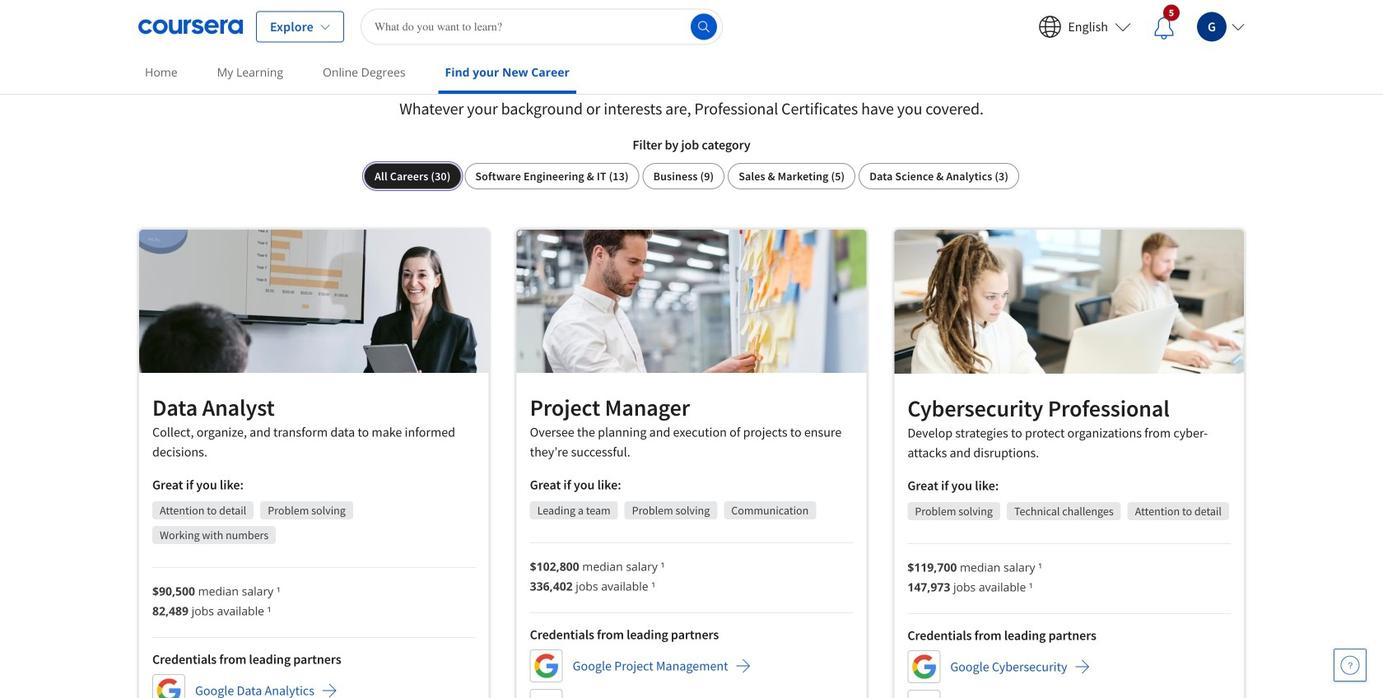 Task type: vqa. For each thing, say whether or not it's contained in the screenshot.
button
yes



Task type: locate. For each thing, give the bounding box(es) containing it.
option group
[[364, 163, 1020, 189]]

What do you want to learn? text field
[[361, 9, 723, 45]]

None search field
[[361, 9, 723, 45]]

help center image
[[1341, 656, 1361, 675]]

cybersecurity analyst image
[[895, 230, 1245, 374]]

None button
[[364, 163, 462, 189], [465, 163, 640, 189], [643, 163, 725, 189], [728, 163, 856, 189], [859, 163, 1020, 189], [364, 163, 462, 189], [465, 163, 640, 189], [643, 163, 725, 189], [728, 163, 856, 189], [859, 163, 1020, 189]]



Task type: describe. For each thing, give the bounding box(es) containing it.
project manager image
[[517, 230, 867, 373]]

data analyst image
[[139, 230, 489, 373]]

coursera image
[[138, 14, 243, 40]]



